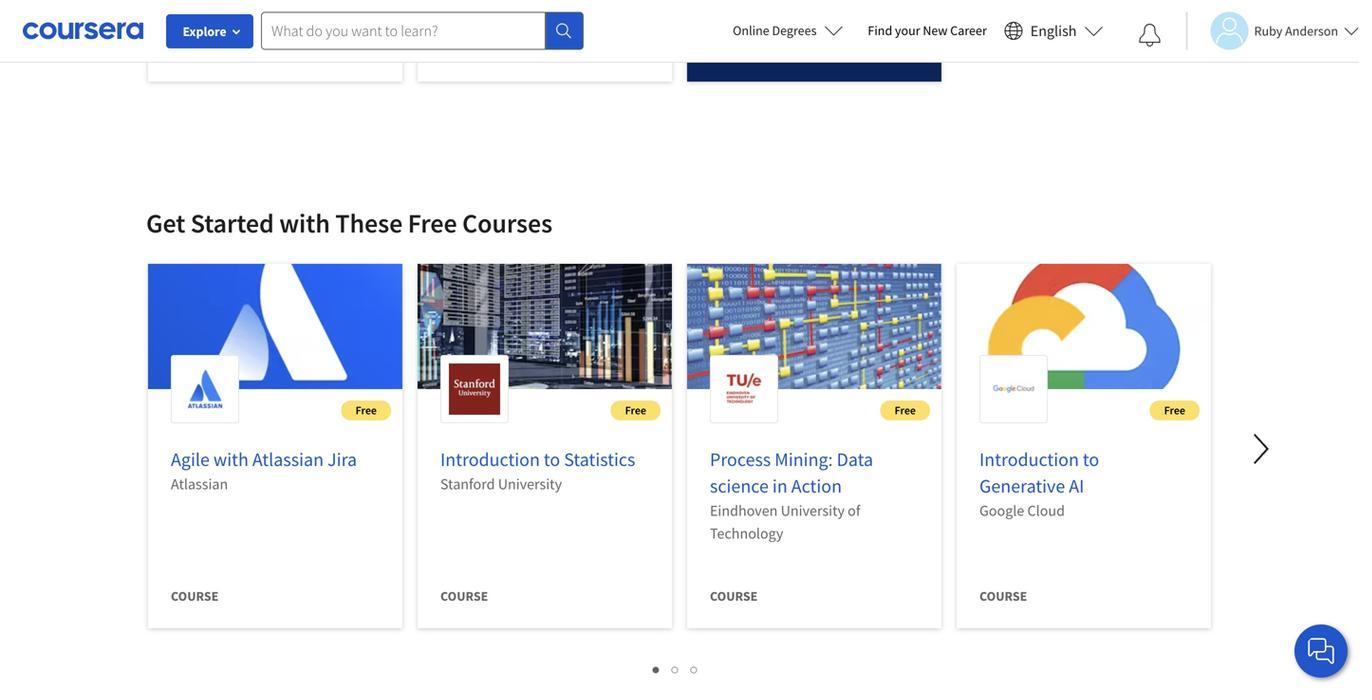 Task type: describe. For each thing, give the bounding box(es) containing it.
professional certificate link
[[687, 0, 942, 97]]

find your new career
[[868, 22, 987, 39]]

started
[[191, 206, 274, 240]]

to for statistics
[[544, 448, 560, 471]]

technology
[[710, 524, 784, 543]]

1
[[653, 660, 661, 678]]

course for introduction to statistics
[[440, 588, 488, 605]]

certificate
[[803, 41, 877, 58]]

ai
[[1069, 474, 1084, 498]]

get started with these free courses
[[146, 206, 553, 240]]

find
[[868, 22, 893, 39]]

these
[[335, 206, 403, 240]]

introduction for stanford
[[440, 448, 540, 471]]

in
[[773, 474, 788, 498]]

google
[[980, 501, 1025, 520]]

eindhoven
[[710, 501, 778, 520]]

introduction to statistics stanford university
[[440, 448, 635, 494]]

free for process mining: data science in action
[[895, 403, 916, 418]]

1 course link from the left
[[148, 0, 402, 97]]

data
[[837, 448, 873, 471]]

3
[[691, 660, 699, 678]]

mining:
[[775, 448, 833, 471]]

cloud
[[1028, 501, 1065, 520]]

chat with us image
[[1306, 636, 1337, 666]]

2 button
[[666, 658, 685, 680]]

list inside get started with these free courses carousel element
[[137, 658, 1215, 680]]

2
[[672, 660, 680, 678]]

0 vertical spatial with
[[279, 206, 330, 240]]

introduction to generative ai link
[[980, 448, 1099, 498]]

of
[[848, 501, 861, 520]]

online degrees button
[[718, 9, 859, 51]]

action
[[791, 474, 842, 498]]

introduction to generative ai google cloud
[[980, 448, 1099, 520]]

degrees
[[772, 22, 817, 39]]

online degrees
[[733, 22, 817, 39]]

course for introduction to generative ai
[[980, 588, 1027, 605]]

get
[[146, 206, 185, 240]]

course for agile with atlassian jira
[[171, 588, 219, 605]]

2 course link from the left
[[418, 0, 672, 97]]

ruby
[[1254, 22, 1283, 39]]



Task type: locate. For each thing, give the bounding box(es) containing it.
coursera image
[[23, 15, 143, 46]]

agile
[[171, 448, 210, 471]]

What do you want to learn? text field
[[261, 12, 546, 50]]

atlassian left jira
[[252, 448, 324, 471]]

introduction for ai
[[980, 448, 1079, 471]]

courses
[[462, 206, 553, 240]]

atlassian down agile on the bottom
[[171, 475, 228, 494]]

science
[[710, 474, 769, 498]]

0 vertical spatial university
[[498, 475, 562, 494]]

course
[[171, 41, 219, 58], [440, 41, 488, 58], [171, 588, 219, 605], [440, 588, 488, 605], [710, 588, 758, 605], [980, 588, 1027, 605]]

ruby anderson
[[1254, 22, 1338, 39]]

to inside introduction to generative ai google cloud
[[1083, 448, 1099, 471]]

0 horizontal spatial atlassian
[[171, 475, 228, 494]]

your
[[895, 22, 920, 39]]

statistics
[[564, 448, 635, 471]]

to for generative
[[1083, 448, 1099, 471]]

anderson
[[1285, 22, 1338, 39]]

free for introduction to statistics
[[625, 403, 646, 418]]

0 horizontal spatial university
[[498, 475, 562, 494]]

1 vertical spatial with
[[213, 448, 249, 471]]

1 horizontal spatial with
[[279, 206, 330, 240]]

0 vertical spatial atlassian
[[252, 448, 324, 471]]

2 to from the left
[[1083, 448, 1099, 471]]

university down 'introduction to statistics' link on the bottom left
[[498, 475, 562, 494]]

introduction
[[440, 448, 540, 471], [980, 448, 1079, 471]]

jira
[[328, 448, 357, 471]]

process mining: data science in action link
[[710, 448, 873, 498]]

career
[[950, 22, 987, 39]]

course link
[[148, 0, 402, 97], [418, 0, 672, 97]]

free for agile with atlassian jira
[[356, 403, 377, 418]]

free
[[408, 206, 457, 240], [356, 403, 377, 418], [625, 403, 646, 418], [895, 403, 916, 418], [1164, 403, 1186, 418]]

atlassian
[[252, 448, 324, 471], [171, 475, 228, 494]]

show notifications image
[[1139, 24, 1161, 47]]

1 horizontal spatial atlassian
[[252, 448, 324, 471]]

0 horizontal spatial to
[[544, 448, 560, 471]]

None search field
[[261, 12, 584, 50]]

next slide image
[[1239, 426, 1284, 472]]

ruby anderson button
[[1186, 12, 1359, 50]]

with left these
[[279, 206, 330, 240]]

explore button
[[166, 14, 253, 48]]

english
[[1031, 21, 1077, 40]]

1 horizontal spatial introduction
[[980, 448, 1079, 471]]

to up ai
[[1083, 448, 1099, 471]]

process mining: data science in action eindhoven university of technology
[[710, 448, 873, 543]]

free for introduction to generative ai
[[1164, 403, 1186, 418]]

introduction inside introduction to statistics stanford university
[[440, 448, 540, 471]]

1 horizontal spatial course link
[[418, 0, 672, 97]]

course for process mining: data science in action
[[710, 588, 758, 605]]

stanford
[[440, 475, 495, 494]]

get started with these free courses carousel element
[[137, 149, 1359, 689]]

university inside introduction to statistics stanford university
[[498, 475, 562, 494]]

introduction up the stanford at the bottom left of the page
[[440, 448, 540, 471]]

process
[[710, 448, 771, 471]]

to
[[544, 448, 560, 471], [1083, 448, 1099, 471]]

list
[[137, 658, 1215, 680]]

professional
[[710, 41, 800, 58]]

new
[[923, 22, 948, 39]]

introduction up generative
[[980, 448, 1079, 471]]

professional certificate
[[710, 41, 877, 58]]

1 horizontal spatial university
[[781, 501, 845, 520]]

explore
[[183, 23, 226, 40]]

find your new career link
[[859, 19, 997, 43]]

university inside process mining: data science in action eindhoven university of technology
[[781, 501, 845, 520]]

2 introduction from the left
[[980, 448, 1079, 471]]

0 horizontal spatial course link
[[148, 0, 402, 97]]

english button
[[997, 0, 1111, 62]]

generative
[[980, 474, 1065, 498]]

introduction to statistics link
[[440, 448, 635, 471]]

3 button
[[685, 658, 704, 680]]

online
[[733, 22, 770, 39]]

introduction inside introduction to generative ai google cloud
[[980, 448, 1079, 471]]

to inside introduction to statistics stanford university
[[544, 448, 560, 471]]

1 introduction from the left
[[440, 448, 540, 471]]

1 to from the left
[[544, 448, 560, 471]]

1 vertical spatial atlassian
[[171, 475, 228, 494]]

1 horizontal spatial to
[[1083, 448, 1099, 471]]

university
[[498, 475, 562, 494], [781, 501, 845, 520]]

with inside agile with atlassian jira atlassian
[[213, 448, 249, 471]]

0 horizontal spatial with
[[213, 448, 249, 471]]

with
[[279, 206, 330, 240], [213, 448, 249, 471]]

0 horizontal spatial introduction
[[440, 448, 540, 471]]

university down action
[[781, 501, 845, 520]]

to left statistics
[[544, 448, 560, 471]]

list containing 1
[[137, 658, 1215, 680]]

1 vertical spatial university
[[781, 501, 845, 520]]

with right agile on the bottom
[[213, 448, 249, 471]]

1 button
[[647, 658, 666, 680]]

agile with atlassian jira link
[[171, 448, 357, 471]]

agile with atlassian jira atlassian
[[171, 448, 357, 494]]



Task type: vqa. For each thing, say whether or not it's contained in the screenshot.


